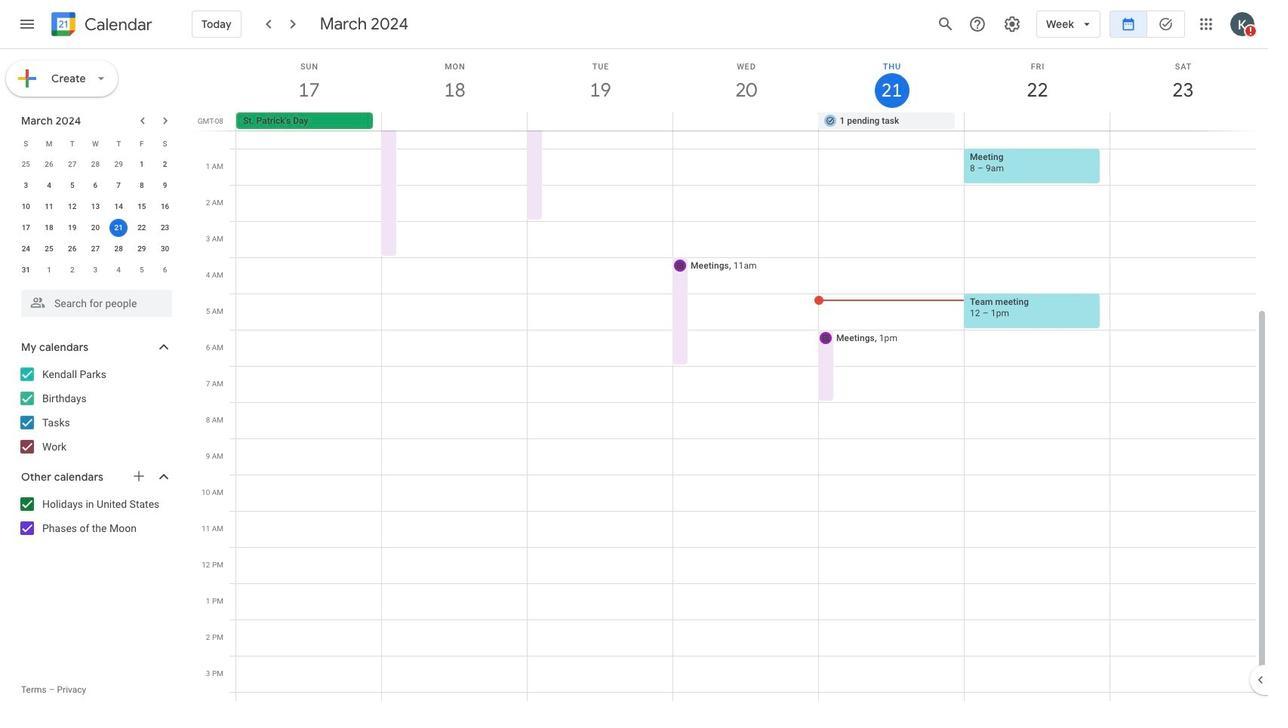 Task type: describe. For each thing, give the bounding box(es) containing it.
main drawer image
[[18, 15, 36, 33]]

23 element
[[156, 219, 174, 237]]

26 element
[[63, 240, 81, 258]]

17 element
[[17, 219, 35, 237]]

22 element
[[133, 219, 151, 237]]

other calendars list
[[3, 492, 187, 541]]

april 4 element
[[110, 261, 128, 279]]

31 element
[[17, 261, 35, 279]]

february 27 element
[[63, 156, 81, 174]]

april 5 element
[[133, 261, 151, 279]]

settings menu image
[[1003, 15, 1021, 33]]

april 1 element
[[40, 261, 58, 279]]

13 element
[[86, 198, 105, 216]]

18 element
[[40, 219, 58, 237]]

2 element
[[156, 156, 174, 174]]

february 26 element
[[40, 156, 58, 174]]

february 25 element
[[17, 156, 35, 174]]

14 element
[[110, 198, 128, 216]]

20 element
[[86, 219, 105, 237]]

21, today element
[[110, 219, 128, 237]]

april 6 element
[[156, 261, 174, 279]]

march 2024 grid
[[14, 133, 177, 281]]

29 element
[[133, 240, 151, 258]]

5 element
[[63, 177, 81, 195]]

28 element
[[110, 240, 128, 258]]

10 element
[[17, 198, 35, 216]]



Task type: vqa. For each thing, say whether or not it's contained in the screenshot.
the 'Navigation buttons'
no



Task type: locate. For each thing, give the bounding box(es) containing it.
7 element
[[110, 177, 128, 195]]

25 element
[[40, 240, 58, 258]]

april 2 element
[[63, 261, 81, 279]]

3 element
[[17, 177, 35, 195]]

add other calendars image
[[131, 469, 146, 484]]

9 element
[[156, 177, 174, 195]]

Search for people text field
[[30, 290, 163, 317]]

None search field
[[0, 284, 187, 317]]

february 28 element
[[86, 156, 105, 174]]

calendar element
[[48, 9, 152, 42]]

row group
[[14, 154, 177, 281]]

8 element
[[133, 177, 151, 195]]

heading
[[82, 15, 152, 34]]

1 element
[[133, 156, 151, 174]]

april 3 element
[[86, 261, 105, 279]]

cell
[[382, 112, 527, 131], [527, 112, 673, 131], [673, 112, 819, 131], [964, 112, 1110, 131], [1110, 112, 1255, 131], [107, 217, 130, 239]]

19 element
[[63, 219, 81, 237]]

30 element
[[156, 240, 174, 258]]

6 element
[[86, 177, 105, 195]]

24 element
[[17, 240, 35, 258]]

16 element
[[156, 198, 174, 216]]

my calendars list
[[3, 362, 187, 459]]

12 element
[[63, 198, 81, 216]]

4 element
[[40, 177, 58, 195]]

cell inside march 2024 grid
[[107, 217, 130, 239]]

15 element
[[133, 198, 151, 216]]

heading inside 'calendar' element
[[82, 15, 152, 34]]

27 element
[[86, 240, 105, 258]]

row
[[229, 112, 1268, 131], [14, 133, 177, 154], [14, 154, 177, 175], [14, 175, 177, 196], [14, 196, 177, 217], [14, 217, 177, 239], [14, 239, 177, 260], [14, 260, 177, 281]]

february 29 element
[[110, 156, 128, 174]]

11 element
[[40, 198, 58, 216]]

grid
[[193, 49, 1268, 701]]



